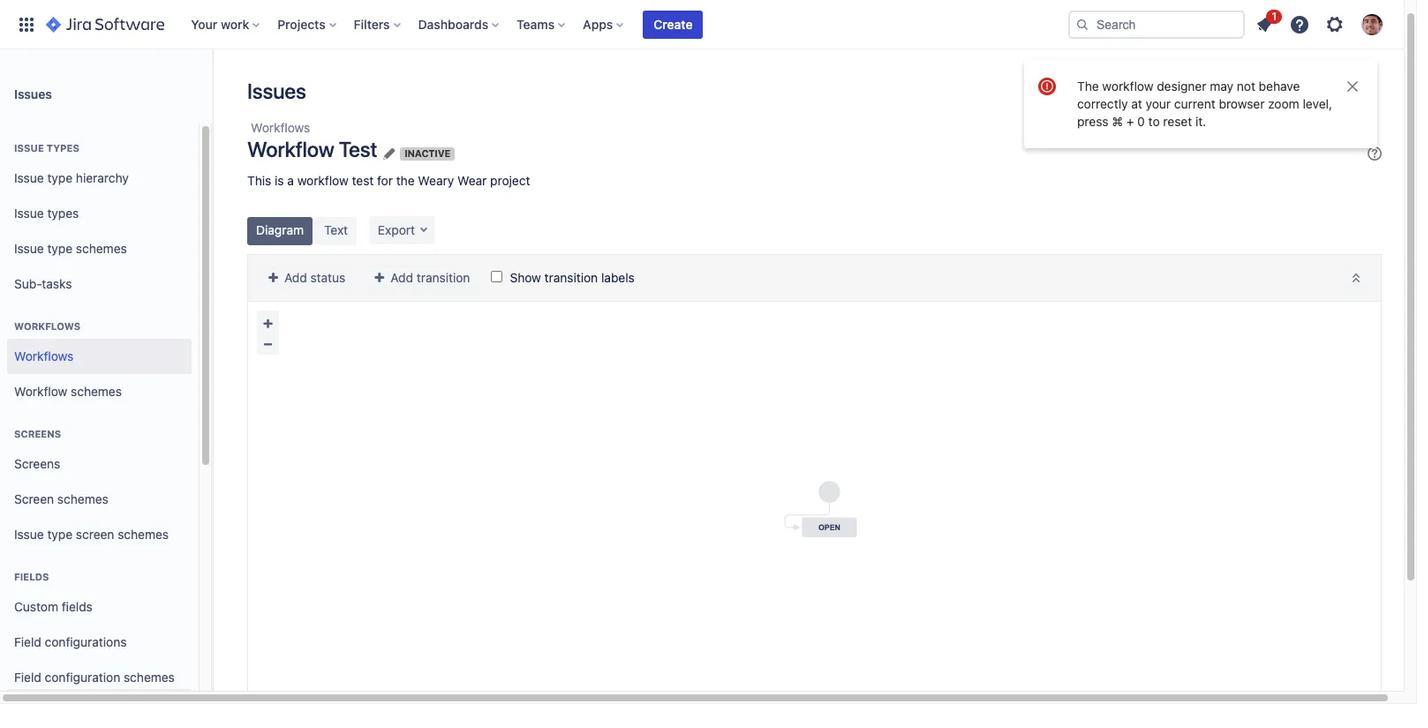 Task type: vqa. For each thing, say whether or not it's contained in the screenshot.
top market
no



Task type: locate. For each thing, give the bounding box(es) containing it.
1 issue from the top
[[14, 142, 44, 154]]

settings image
[[1325, 14, 1346, 35]]

issues
[[247, 79, 306, 103], [14, 86, 52, 101]]

1 type from the top
[[47, 170, 73, 185]]

hierarchy
[[76, 170, 129, 185]]

behave
[[1259, 80, 1300, 95]]

add
[[284, 270, 307, 285], [391, 270, 413, 285]]

type
[[47, 170, 73, 185], [47, 241, 73, 256], [47, 527, 73, 542]]

0 vertical spatial +
[[1127, 115, 1134, 130]]

add down export dropdown button
[[391, 270, 413, 285]]

screens
[[14, 428, 61, 440], [14, 456, 60, 471]]

workflow test
[[247, 137, 377, 162]]

toolbar
[[248, 255, 1381, 301]]

5 issue from the top
[[14, 527, 44, 542]]

0 horizontal spatial +
[[263, 314, 273, 332]]

this is a workflow test for the weary wear project
[[247, 173, 530, 188]]

schemes down issue types link
[[76, 241, 127, 256]]

–
[[264, 336, 272, 351]]

at
[[1132, 98, 1143, 113]]

2 screens from the top
[[14, 456, 60, 471]]

workflows link up 'workflow test' in the left of the page
[[251, 120, 310, 135]]

0 horizontal spatial workflow
[[297, 173, 349, 188]]

diagram link
[[247, 217, 313, 246]]

workflow right a
[[297, 173, 349, 188]]

your
[[191, 16, 218, 31]]

export button
[[369, 216, 435, 245]]

1 vertical spatial field
[[14, 670, 41, 685]]

1
[[1272, 9, 1277, 23]]

appswitcher icon image
[[16, 14, 37, 35]]

small image
[[1349, 271, 1364, 285]]

help image
[[1289, 14, 1311, 35]]

issue inside screens group
[[14, 527, 44, 542]]

schemes right screen
[[118, 527, 169, 542]]

banner containing your work
[[0, 0, 1404, 49]]

1 screens from the top
[[14, 428, 61, 440]]

apps button
[[578, 10, 631, 38]]

workflows up workflow schemes
[[14, 348, 74, 364]]

type left screen
[[47, 527, 73, 542]]

issue inside "link"
[[14, 241, 44, 256]]

fields group
[[7, 553, 192, 701]]

type down types
[[47, 170, 73, 185]]

workflow for workflow test
[[247, 137, 334, 162]]

screens up screen
[[14, 456, 60, 471]]

the
[[396, 173, 415, 188]]

+
[[1127, 115, 1134, 130], [263, 314, 273, 332]]

2 transition from the left
[[545, 270, 598, 285]]

workflow schemes link
[[7, 374, 192, 410]]

the
[[1077, 80, 1099, 95]]

1 vertical spatial workflow
[[14, 384, 67, 399]]

2 field from the top
[[14, 670, 41, 685]]

2 issue from the top
[[14, 170, 44, 185]]

work
[[221, 16, 249, 31]]

configuration
[[45, 670, 120, 685]]

+ up –
[[263, 314, 273, 332]]

1 horizontal spatial +
[[1127, 115, 1134, 130]]

is
[[275, 173, 284, 188]]

field configuration schemes link
[[7, 661, 192, 696]]

field configurations link
[[7, 625, 192, 661]]

test
[[339, 137, 377, 162]]

issue type hierarchy
[[14, 170, 129, 185]]

transition left show transition labels "checkbox"
[[417, 270, 470, 285]]

search image
[[1076, 17, 1090, 31]]

2 vertical spatial type
[[47, 527, 73, 542]]

schemes
[[76, 241, 127, 256], [71, 384, 122, 399], [57, 492, 108, 507], [118, 527, 169, 542], [124, 670, 175, 685]]

workflow inside the workflow designer may not behave correctly at your current browser zoom level, press ⌘ + 0 to reset it.
[[1103, 80, 1154, 95]]

get online help about workflow designer image
[[1368, 147, 1382, 161]]

add inside button
[[284, 270, 307, 285]]

workflows up 'workflow test' in the left of the page
[[251, 120, 310, 135]]

custom fields link
[[7, 590, 192, 625]]

issues up "issue types"
[[14, 86, 52, 101]]

field configurations
[[14, 635, 127, 650]]

type inside "link"
[[47, 241, 73, 256]]

issue down "issue types"
[[14, 170, 44, 185]]

⌘
[[1112, 115, 1123, 130]]

schemes inside fields group
[[124, 670, 175, 685]]

0 horizontal spatial add
[[284, 270, 307, 285]]

type inside screens group
[[47, 527, 73, 542]]

4 issue from the top
[[14, 241, 44, 256]]

1 horizontal spatial transition
[[545, 270, 598, 285]]

filters
[[354, 16, 390, 31]]

screens down workflow schemes
[[14, 428, 61, 440]]

+ button
[[257, 311, 279, 333]]

issue for issue type hierarchy
[[14, 170, 44, 185]]

workflows link
[[251, 120, 310, 135], [7, 339, 192, 374]]

schemes up issue type screen schemes
[[57, 492, 108, 507]]

teams button
[[511, 10, 572, 38]]

1 vertical spatial screens
[[14, 456, 60, 471]]

workflow up at at the top right of page
[[1103, 80, 1154, 95]]

3 issue from the top
[[14, 205, 44, 220]]

1 add from the left
[[284, 270, 307, 285]]

issue down screen
[[14, 527, 44, 542]]

transition
[[417, 270, 470, 285], [545, 270, 598, 285]]

fields
[[62, 599, 93, 614]]

configurations
[[45, 635, 127, 650]]

add for add status
[[284, 270, 307, 285]]

add inside button
[[391, 270, 413, 285]]

0 vertical spatial workflow
[[1103, 80, 1154, 95]]

tasks
[[42, 276, 72, 291]]

type up tasks
[[47, 241, 73, 256]]

type for hierarchy
[[47, 170, 73, 185]]

workflows
[[251, 120, 310, 135], [14, 321, 81, 332], [14, 348, 74, 364]]

issue left types
[[14, 142, 44, 154]]

current
[[1175, 98, 1216, 113]]

2 add from the left
[[391, 270, 413, 285]]

jira software image
[[46, 14, 164, 35], [46, 14, 164, 35]]

0 vertical spatial type
[[47, 170, 73, 185]]

types
[[47, 205, 79, 220]]

your work button
[[186, 10, 267, 38]]

not
[[1237, 80, 1256, 95]]

0 vertical spatial screens
[[14, 428, 61, 440]]

screens link
[[7, 447, 192, 482]]

1 horizontal spatial workflow
[[1103, 80, 1154, 95]]

screen
[[76, 527, 114, 542]]

add status button
[[257, 264, 354, 292]]

workflow
[[1103, 80, 1154, 95], [297, 173, 349, 188]]

search jira admin
[[1271, 86, 1373, 101]]

add left the status
[[284, 270, 307, 285]]

+ left 0
[[1127, 115, 1134, 130]]

workflows down sub-tasks
[[14, 321, 81, 332]]

Show transition labels checkbox
[[491, 271, 503, 283]]

workflow inside group
[[14, 384, 67, 399]]

issue left "types" on the top left of the page
[[14, 205, 44, 220]]

1 field from the top
[[14, 635, 41, 650]]

0 vertical spatial workflows link
[[251, 120, 310, 135]]

banner
[[0, 0, 1404, 49]]

0 vertical spatial workflows
[[251, 120, 310, 135]]

show transition labels
[[510, 270, 635, 285]]

add status
[[284, 270, 346, 285]]

schemes up screens link
[[71, 384, 122, 399]]

issue for issue types
[[14, 205, 44, 220]]

1 horizontal spatial workflow
[[247, 137, 334, 162]]

text link
[[314, 217, 357, 246]]

field configuration schemes
[[14, 670, 175, 685]]

workflows link up workflow schemes
[[7, 339, 192, 374]]

field left configuration
[[14, 670, 41, 685]]

+ inside the workflow designer may not behave correctly at your current browser zoom level, press ⌘ + 0 to reset it.
[[1127, 115, 1134, 130]]

projects
[[278, 16, 326, 31]]

1 horizontal spatial workflows link
[[251, 120, 310, 135]]

issues right sidebar navigation image
[[247, 79, 306, 103]]

1 transition from the left
[[417, 270, 470, 285]]

0 horizontal spatial transition
[[417, 270, 470, 285]]

field down custom at the bottom left of page
[[14, 635, 41, 650]]

workflow schemes
[[14, 384, 122, 399]]

schemes down field configurations link
[[124, 670, 175, 685]]

1 vertical spatial +
[[263, 314, 273, 332]]

1 horizontal spatial add
[[391, 270, 413, 285]]

0 vertical spatial workflow
[[247, 137, 334, 162]]

dashboards button
[[413, 10, 506, 38]]

3 type from the top
[[47, 527, 73, 542]]

issue up sub-
[[14, 241, 44, 256]]

schemes inside "link"
[[76, 241, 127, 256]]

1 vertical spatial type
[[47, 241, 73, 256]]

0 vertical spatial field
[[14, 635, 41, 650]]

export
[[378, 223, 415, 238]]

2 type from the top
[[47, 241, 73, 256]]

0 horizontal spatial workflow
[[14, 384, 67, 399]]

field
[[14, 635, 41, 650], [14, 670, 41, 685]]

0 horizontal spatial workflows link
[[7, 339, 192, 374]]

transition right show
[[545, 270, 598, 285]]

add for add transition
[[391, 270, 413, 285]]

issue types group
[[7, 124, 192, 307]]

transition inside button
[[417, 270, 470, 285]]



Task type: describe. For each thing, give the bounding box(es) containing it.
small image
[[1256, 87, 1271, 101]]

issue types
[[14, 205, 79, 220]]

issue type screen schemes
[[14, 527, 169, 542]]

projects button
[[272, 10, 343, 38]]

browser
[[1219, 98, 1265, 113]]

create button
[[643, 10, 703, 38]]

field for field configuration schemes
[[14, 670, 41, 685]]

Search field
[[1069, 10, 1245, 38]]

reset
[[1163, 115, 1192, 130]]

your
[[1146, 98, 1171, 113]]

screen
[[14, 492, 54, 507]]

your work
[[191, 16, 249, 31]]

primary element
[[11, 0, 1069, 49]]

test
[[352, 173, 374, 188]]

type for schemes
[[47, 241, 73, 256]]

fields
[[14, 571, 49, 583]]

filters button
[[349, 10, 408, 38]]

press
[[1077, 115, 1109, 130]]

designer
[[1157, 80, 1207, 95]]

+ –
[[263, 314, 273, 351]]

may
[[1210, 80, 1234, 95]]

issue for issue types
[[14, 142, 44, 154]]

dashboards
[[418, 16, 489, 31]]

it.
[[1196, 115, 1207, 130]]

0 horizontal spatial issues
[[14, 86, 52, 101]]

screens group
[[7, 410, 192, 558]]

wear
[[457, 173, 487, 188]]

sub-
[[14, 276, 42, 291]]

this
[[247, 173, 271, 188]]

type for screen
[[47, 527, 73, 542]]

correctly
[[1077, 98, 1128, 113]]

issue types
[[14, 142, 79, 154]]

the workflow designer may not behave correctly at your current browser zoom level, press ⌘ + 0 to reset it.
[[1077, 80, 1333, 130]]

project
[[490, 173, 530, 188]]

add transition
[[391, 270, 470, 285]]

notifications image
[[1254, 14, 1275, 35]]

field for field configurations
[[14, 635, 41, 650]]

weary
[[418, 173, 454, 188]]

issue for issue type schemes
[[14, 241, 44, 256]]

issue types link
[[7, 196, 192, 231]]

custom fields
[[14, 599, 93, 614]]

2 vertical spatial workflows
[[14, 348, 74, 364]]

jira
[[1314, 86, 1335, 101]]

issue type schemes link
[[7, 231, 192, 267]]

schemes inside workflows group
[[71, 384, 122, 399]]

your profile and settings image
[[1362, 14, 1383, 35]]

create
[[654, 16, 693, 31]]

level,
[[1303, 98, 1333, 113]]

inactive
[[405, 147, 450, 159]]

transition for add
[[417, 270, 470, 285]]

types
[[47, 142, 79, 154]]

zoom
[[1268, 98, 1300, 113]]

teams
[[517, 16, 555, 31]]

issue type screen schemes link
[[7, 518, 192, 553]]

screens for screens link
[[14, 456, 60, 471]]

custom
[[14, 599, 58, 614]]

issue for issue type screen schemes
[[14, 527, 44, 542]]

show
[[510, 270, 541, 285]]

to
[[1149, 115, 1160, 130]]

labels
[[601, 270, 635, 285]]

workflow for workflow schemes
[[14, 384, 67, 399]]

1 vertical spatial workflow
[[297, 173, 349, 188]]

0
[[1138, 115, 1145, 130]]

workflows group
[[7, 302, 192, 415]]

– button
[[257, 333, 279, 355]]

status
[[310, 270, 346, 285]]

screens for screens group
[[14, 428, 61, 440]]

search jira admin link
[[1248, 80, 1382, 109]]

1 horizontal spatial issues
[[247, 79, 306, 103]]

a
[[287, 173, 294, 188]]

1 vertical spatial workflows link
[[7, 339, 192, 374]]

1 vertical spatial workflows
[[14, 321, 81, 332]]

sub-tasks link
[[7, 267, 192, 302]]

issue type schemes
[[14, 241, 127, 256]]

admin
[[1339, 86, 1373, 101]]

screen schemes
[[14, 492, 108, 507]]

add transition button
[[363, 264, 479, 292]]

toolbar containing add status
[[248, 255, 1381, 301]]

screen schemes link
[[7, 482, 192, 518]]

sub-tasks
[[14, 276, 72, 291]]

apps
[[583, 16, 613, 31]]

diagram
[[256, 223, 304, 238]]

search
[[1271, 86, 1311, 101]]

for
[[377, 173, 393, 188]]

transition for show
[[545, 270, 598, 285]]

text
[[324, 223, 348, 238]]

sidebar navigation image
[[193, 71, 231, 106]]



